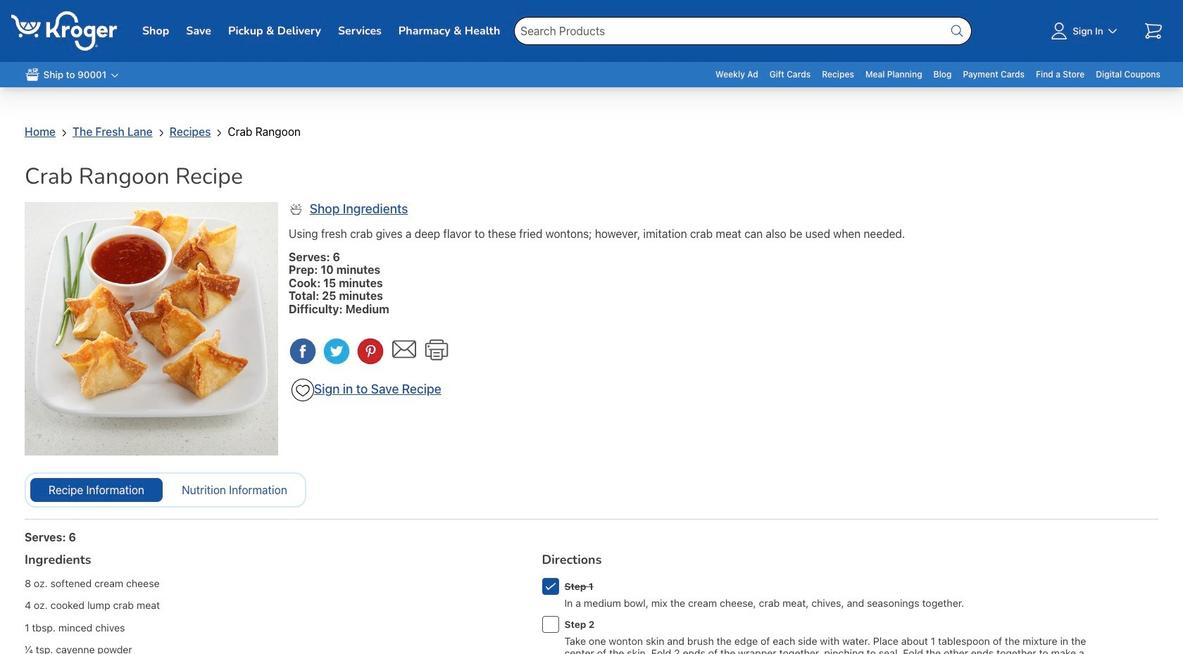 Task type: locate. For each thing, give the bounding box(es) containing it.
print recipe image
[[423, 336, 451, 364]]

search image
[[949, 23, 966, 39]]

kroger logo image
[[11, 11, 117, 51]]

save crab rangoon recipe recipe to my favorites. image
[[295, 382, 311, 399]]

tab list
[[25, 473, 307, 508]]

None checkbox
[[542, 578, 559, 595], [542, 617, 559, 634], [542, 578, 559, 595], [542, 617, 559, 634]]

None search field
[[515, 0, 973, 62]]

share via pinterest image
[[357, 338, 385, 366]]



Task type: describe. For each thing, give the bounding box(es) containing it.
account menu image
[[1049, 20, 1071, 42]]

share via facebook image
[[289, 338, 317, 366]]

share via email image
[[390, 335, 419, 364]]

share via twitter image
[[323, 338, 351, 366]]

Search search field
[[515, 17, 973, 45]]



Task type: vqa. For each thing, say whether or not it's contained in the screenshot.
left SAVE $2.00 element
no



